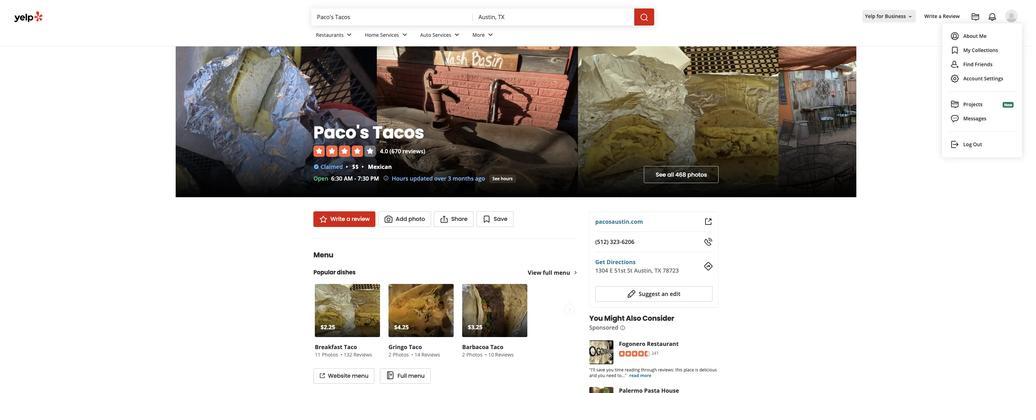 Task type: describe. For each thing, give the bounding box(es) containing it.
photo of paco's tacos - austin, tx, us. cool texas touches image
[[377, 46, 578, 197]]

out
[[973, 141, 982, 148]]

241
[[652, 350, 659, 356]]

fogonero restaurant image
[[589, 340, 614, 365]]

78723
[[663, 267, 679, 275]]

new
[[1005, 102, 1013, 107]]

reviews for breakfast taco
[[354, 351, 372, 358]]

messages link
[[947, 112, 1018, 126]]

a for review
[[939, 13, 942, 20]]

log out
[[964, 141, 982, 148]]

24 chevron down v2 image for restaurants
[[345, 31, 354, 39]]

none field 'find'
[[317, 13, 467, 21]]

save
[[494, 215, 508, 223]]

reviews for gringo taco
[[422, 351, 440, 358]]

photo of paco's tacos - austin, tx, us. breakfast tacos: egg and potato, egg and veggie chorizo image
[[578, 46, 779, 197]]

time
[[615, 367, 624, 373]]

barbacoa taco 2 photos
[[462, 343, 504, 358]]

friends
[[975, 61, 993, 68]]

write a review link
[[922, 10, 963, 23]]

save
[[597, 367, 605, 373]]

see for see all 468 photos
[[656, 171, 666, 179]]

4.5 star rating image
[[619, 351, 650, 357]]

services for home services
[[380, 31, 399, 38]]

next image
[[566, 305, 574, 314]]

suggest an edit
[[639, 290, 681, 298]]

24 chevron down v2 image for auto services
[[453, 31, 461, 39]]

delicious
[[700, 367, 717, 373]]

1304
[[595, 267, 608, 275]]

51st
[[615, 267, 626, 275]]

2 for gringo
[[389, 351, 392, 358]]

4 star rating image
[[314, 146, 376, 157]]

full menu link
[[380, 368, 431, 384]]

you
[[589, 314, 603, 323]]

you might also consider
[[589, 314, 675, 323]]

restaurants
[[316, 31, 344, 38]]

business categories element
[[310, 26, 1018, 46]]

projects image
[[972, 13, 980, 21]]

tx
[[655, 267, 662, 275]]

taco for barbacoa taco
[[491, 343, 504, 351]]

also
[[626, 314, 641, 323]]

info alert
[[383, 174, 485, 183]]

Near text field
[[479, 13, 629, 21]]

2 horizontal spatial menu
[[554, 269, 570, 277]]

(670
[[390, 147, 401, 155]]

gringo taco image
[[389, 284, 454, 337]]

auto services link
[[415, 26, 467, 46]]

24 external link v2 image
[[704, 218, 713, 226]]

messages
[[964, 115, 987, 122]]

reviews for barbacoa taco
[[495, 351, 514, 358]]

edit
[[670, 290, 681, 298]]

fogonero restaurant link
[[619, 340, 679, 348]]

photo of paco's tacos - austin, tx, us. image
[[176, 46, 377, 197]]

full menu
[[398, 372, 425, 380]]

find friends link
[[948, 57, 1017, 72]]

write for write a review
[[331, 215, 345, 223]]

need
[[607, 373, 617, 379]]

3
[[448, 175, 451, 182]]

an
[[662, 290, 669, 298]]

account
[[964, 75, 983, 82]]

yelp for business button
[[863, 10, 916, 23]]

over
[[434, 175, 447, 182]]

am
[[344, 175, 353, 182]]

taco for breakfast taco
[[344, 343, 357, 351]]

breakfast
[[315, 343, 343, 351]]

24 star v2 image
[[319, 215, 328, 224]]

about me link
[[947, 29, 1018, 43]]

add
[[396, 215, 407, 223]]

my collections link
[[948, 43, 1017, 57]]

share button
[[434, 212, 474, 227]]

2 for barbacoa
[[462, 351, 465, 358]]

468
[[676, 171, 686, 179]]

review
[[943, 13, 960, 20]]

photo
[[409, 215, 425, 223]]

see all 468 photos
[[656, 171, 707, 179]]

breakfast taco image
[[315, 284, 380, 337]]

mexican
[[368, 163, 392, 171]]

fogonero restaurant
[[619, 340, 679, 348]]

24 pencil v2 image
[[628, 290, 636, 298]]

24 settings v2 image
[[951, 74, 959, 83]]

14 chevron right outline image
[[573, 270, 578, 275]]

sponsored
[[589, 324, 619, 332]]

barbacoa taco image
[[462, 284, 528, 337]]

Find text field
[[317, 13, 467, 21]]

hours
[[392, 175, 408, 182]]

is
[[695, 367, 699, 373]]

pm
[[370, 175, 379, 182]]

fogonero
[[619, 340, 646, 348]]

about
[[964, 33, 978, 39]]

this
[[676, 367, 683, 373]]

popular
[[314, 269, 336, 277]]

$$
[[352, 163, 359, 171]]

see for see hours
[[493, 176, 500, 182]]

hours updated over 3 months ago
[[392, 175, 485, 182]]

pacosaustin.com
[[595, 218, 643, 226]]

reading
[[625, 367, 640, 373]]

suggest an edit button
[[595, 286, 713, 302]]

popular dishes
[[314, 269, 356, 277]]

add photo link
[[378, 212, 431, 227]]

share
[[451, 215, 468, 223]]

e
[[610, 267, 613, 275]]

24 message v2 image
[[951, 114, 959, 123]]

1 horizontal spatial you
[[607, 367, 614, 373]]

suggest
[[639, 290, 660, 298]]

read more
[[630, 373, 652, 379]]

(670 reviews) link
[[390, 147, 425, 155]]



Task type: locate. For each thing, give the bounding box(es) containing it.
16 chevron down v2 image
[[908, 14, 913, 19]]

see all 468 photos link
[[644, 166, 719, 183]]

photos down barbacoa
[[466, 351, 483, 358]]

menu right full
[[408, 372, 425, 380]]

find friends
[[964, 61, 993, 68]]

to…"
[[618, 373, 627, 379]]

my collections
[[964, 47, 998, 54]]

previous image
[[318, 305, 326, 314]]

(512) 323-6206
[[595, 238, 635, 246]]

taco inside the breakfast taco 11 photos
[[344, 343, 357, 351]]

write left review
[[925, 13, 938, 20]]

place
[[684, 367, 694, 373]]

2 reviews from the left
[[422, 351, 440, 358]]

2 none field from the left
[[479, 13, 629, 21]]

austin,
[[634, 267, 653, 275]]

0 horizontal spatial none field
[[317, 13, 467, 21]]

10 reviews
[[488, 351, 514, 358]]

24 chevron down v2 image left auto in the left of the page
[[401, 31, 409, 39]]

1 horizontal spatial 24 chevron down v2 image
[[401, 31, 409, 39]]

reviews right 132
[[354, 351, 372, 358]]

taco up the 10 reviews
[[491, 343, 504, 351]]

24 chevron down v2 image inside home services link
[[401, 31, 409, 39]]

$2.25
[[321, 323, 335, 331]]

read more link
[[630, 373, 652, 379]]

0 vertical spatial write
[[925, 13, 938, 20]]

taco for gringo taco
[[409, 343, 422, 351]]

business
[[885, 13, 906, 20]]

1 vertical spatial a
[[347, 215, 350, 223]]

1 horizontal spatial write
[[925, 13, 938, 20]]

photo of paco's tacos - austin, tx, us. empty patio space image
[[779, 46, 980, 197]]

save button
[[476, 212, 514, 227]]

1 2 from the left
[[389, 351, 392, 358]]

24 collections v2 image
[[951, 46, 959, 55]]

24 log out v2 image
[[951, 140, 959, 149]]

2 2 from the left
[[462, 351, 465, 358]]

1 horizontal spatial see
[[656, 171, 666, 179]]

1 reviews from the left
[[354, 351, 372, 358]]

24 save outline v2 image
[[483, 215, 491, 224]]

for
[[877, 13, 884, 20]]

full
[[543, 269, 552, 277]]

None search field
[[311, 9, 656, 26]]

132
[[344, 351, 352, 358]]

notifications image
[[989, 13, 997, 21]]

2 photos from the left
[[393, 351, 409, 358]]

photos down the gringo
[[393, 351, 409, 358]]

0 horizontal spatial reviews
[[354, 351, 372, 358]]

all
[[668, 171, 674, 179]]

3 24 chevron down v2 image from the left
[[453, 31, 461, 39]]

1 none field from the left
[[317, 13, 467, 21]]

2 24 chevron down v2 image from the left
[[401, 31, 409, 39]]

1 services from the left
[[380, 31, 399, 38]]

0 vertical spatial a
[[939, 13, 942, 20]]

1 horizontal spatial menu
[[408, 372, 425, 380]]

24 camera v2 image
[[384, 215, 393, 224]]

0 horizontal spatial taco
[[344, 343, 357, 351]]

1 horizontal spatial taco
[[409, 343, 422, 351]]

photos inside the breakfast taco 11 photos
[[322, 351, 338, 358]]

none field near
[[479, 13, 629, 21]]

7:30
[[358, 175, 369, 182]]

16 info v2 image
[[383, 175, 389, 181]]

you right save
[[607, 367, 614, 373]]

photos down breakfast
[[322, 351, 338, 358]]

search image
[[640, 13, 649, 21]]

restaurants link
[[310, 26, 359, 46]]

132 reviews
[[344, 351, 372, 358]]

mexican link
[[368, 163, 392, 171]]

reviews)
[[403, 147, 425, 155]]

None field
[[317, 13, 467, 21], [479, 13, 629, 21]]

collections
[[972, 47, 998, 54]]

taco inside barbacoa taco 2 photos
[[491, 343, 504, 351]]

might
[[604, 314, 625, 323]]

user actions element
[[860, 9, 1028, 52]]

photos for barbacoa
[[466, 351, 483, 358]]

barbacoa
[[462, 343, 489, 351]]

"i'll
[[589, 367, 595, 373]]

tacos
[[373, 121, 424, 145]]

home services link
[[359, 26, 415, 46]]

services inside "link"
[[433, 31, 451, 38]]

yelp for business
[[865, 13, 906, 20]]

-
[[354, 175, 356, 182]]

2 horizontal spatial taco
[[491, 343, 504, 351]]

photos for gringo
[[393, 351, 409, 358]]

photos for breakfast
[[322, 351, 338, 358]]

24 chevron down v2 image inside auto services "link"
[[453, 31, 461, 39]]

3 reviews from the left
[[495, 351, 514, 358]]

review
[[352, 215, 370, 223]]

1 horizontal spatial none field
[[479, 13, 629, 21]]

0 horizontal spatial you
[[598, 373, 605, 379]]

more
[[473, 31, 485, 38]]

write inside user actions element
[[925, 13, 938, 20]]

2 down the gringo
[[389, 351, 392, 358]]

1 photos from the left
[[322, 351, 338, 358]]

hours
[[501, 176, 513, 182]]

0 horizontal spatial services
[[380, 31, 399, 38]]

2 inside 'gringo taco 2 photos'
[[389, 351, 392, 358]]

home
[[365, 31, 379, 38]]

about me
[[964, 33, 987, 39]]

through
[[641, 367, 657, 373]]

24 project v2 image
[[951, 100, 959, 109]]

add photo
[[396, 215, 425, 223]]

more link
[[467, 26, 501, 46]]

menu
[[554, 269, 570, 277], [352, 372, 369, 380], [408, 372, 425, 380]]

menu element
[[302, 238, 589, 384]]

menu right website
[[352, 372, 369, 380]]

24 directions v2 image
[[704, 262, 713, 271]]

24 chevron down v2 image right auto services
[[453, 31, 461, 39]]

16 external link v2 image
[[320, 373, 325, 379]]

10
[[488, 351, 494, 358]]

see inside "see all 468 photos" link
[[656, 171, 666, 179]]

settings
[[984, 75, 1004, 82]]

4.0
[[380, 147, 388, 155]]

updated
[[410, 175, 433, 182]]

2
[[389, 351, 392, 358], [462, 351, 465, 358]]

taco inside 'gringo taco 2 photos'
[[409, 343, 422, 351]]

3 photos from the left
[[466, 351, 483, 358]]

view full menu
[[528, 269, 570, 277]]

see inside see hours link
[[493, 176, 500, 182]]

account settings link
[[948, 72, 1017, 86]]

1 24 chevron down v2 image from the left
[[345, 31, 354, 39]]

get directions link
[[595, 258, 636, 266]]

menu for website menu
[[352, 372, 369, 380]]

photos inside 'gringo taco 2 photos'
[[393, 351, 409, 358]]

1 horizontal spatial 2
[[462, 351, 465, 358]]

directions
[[607, 258, 636, 266]]

projects
[[964, 101, 983, 108]]

and
[[589, 373, 597, 379]]

write for write a review
[[925, 13, 938, 20]]

2 inside barbacoa taco 2 photos
[[462, 351, 465, 358]]

menu left 14 chevron right outline icon
[[554, 269, 570, 277]]

services for auto services
[[433, 31, 451, 38]]

2 horizontal spatial photos
[[466, 351, 483, 358]]

16 info v2 image
[[620, 325, 626, 331]]

0 horizontal spatial see
[[493, 176, 500, 182]]

taco up 132
[[344, 343, 357, 351]]

bjord u. image
[[1006, 10, 1018, 22]]

24 chevron down v2 image
[[486, 31, 495, 39]]

0 horizontal spatial menu
[[352, 372, 369, 380]]

menu for full menu
[[408, 372, 425, 380]]

24 menu v2 image
[[386, 371, 395, 380]]

view
[[528, 269, 542, 277]]

more
[[640, 373, 652, 379]]

see left all
[[656, 171, 666, 179]]

reviews right 14
[[422, 351, 440, 358]]

2 horizontal spatial reviews
[[495, 351, 514, 358]]

0 horizontal spatial write
[[331, 215, 345, 223]]

1 horizontal spatial photos
[[393, 351, 409, 358]]

log out button
[[948, 137, 1017, 152]]

0 horizontal spatial 2
[[389, 351, 392, 358]]

24 chevron down v2 image right restaurants
[[345, 31, 354, 39]]

24 phone v2 image
[[704, 238, 713, 246]]

write a review
[[925, 13, 960, 20]]

24 chevron down v2 image
[[345, 31, 354, 39], [401, 31, 409, 39], [453, 31, 461, 39]]

0 horizontal spatial photos
[[322, 351, 338, 358]]

write a review link
[[314, 212, 376, 227]]

photos inside barbacoa taco 2 photos
[[466, 351, 483, 358]]

a for review
[[347, 215, 350, 223]]

see hours
[[493, 176, 513, 182]]

24 profile v2 image
[[951, 32, 959, 40]]

2 horizontal spatial 24 chevron down v2 image
[[453, 31, 461, 39]]

2 taco from the left
[[409, 343, 422, 351]]

you
[[607, 367, 614, 373], [598, 373, 605, 379]]

dishes
[[337, 269, 356, 277]]

1 taco from the left
[[344, 343, 357, 351]]

16 claim filled v2 image
[[314, 164, 319, 170]]

1 horizontal spatial a
[[939, 13, 942, 20]]

3 taco from the left
[[491, 343, 504, 351]]

months
[[453, 175, 474, 182]]

14
[[415, 351, 420, 358]]

"i'll save you time reading through reviews: this place is delicious and you need to…"
[[589, 367, 717, 379]]

1 horizontal spatial reviews
[[422, 351, 440, 358]]

auto
[[420, 31, 431, 38]]

see
[[656, 171, 666, 179], [493, 176, 500, 182]]

reviews right 10
[[495, 351, 514, 358]]

24 share v2 image
[[440, 215, 449, 224]]

see left hours
[[493, 176, 500, 182]]

photos
[[322, 351, 338, 358], [393, 351, 409, 358], [466, 351, 483, 358]]

1 vertical spatial write
[[331, 215, 345, 223]]

24 add friend v2 image
[[951, 60, 959, 69]]

24 chevron down v2 image for home services
[[401, 31, 409, 39]]

get directions 1304 e 51st st austin, tx 78723
[[595, 258, 679, 275]]

full
[[398, 372, 407, 380]]

0 horizontal spatial 24 chevron down v2 image
[[345, 31, 354, 39]]

$3.25
[[468, 323, 483, 331]]

services right 'home'
[[380, 31, 399, 38]]

you right and
[[598, 373, 605, 379]]

write right 24 star v2 icon
[[331, 215, 345, 223]]

1 horizontal spatial services
[[433, 31, 451, 38]]

323-
[[610, 238, 622, 246]]

me
[[980, 33, 987, 39]]

website menu
[[328, 372, 369, 380]]

11
[[315, 351, 321, 358]]

24 chevron down v2 image inside restaurants link
[[345, 31, 354, 39]]

a
[[939, 13, 942, 20], [347, 215, 350, 223]]

reviews:
[[658, 367, 674, 373]]

pacosaustin.com link
[[595, 218, 643, 226]]

taco up 14
[[409, 343, 422, 351]]

2 services from the left
[[433, 31, 451, 38]]

2 down barbacoa
[[462, 351, 465, 358]]

0 horizontal spatial a
[[347, 215, 350, 223]]

auto services
[[420, 31, 451, 38]]

services right auto in the left of the page
[[433, 31, 451, 38]]



Task type: vqa. For each thing, say whether or not it's contained in the screenshot.
over
yes



